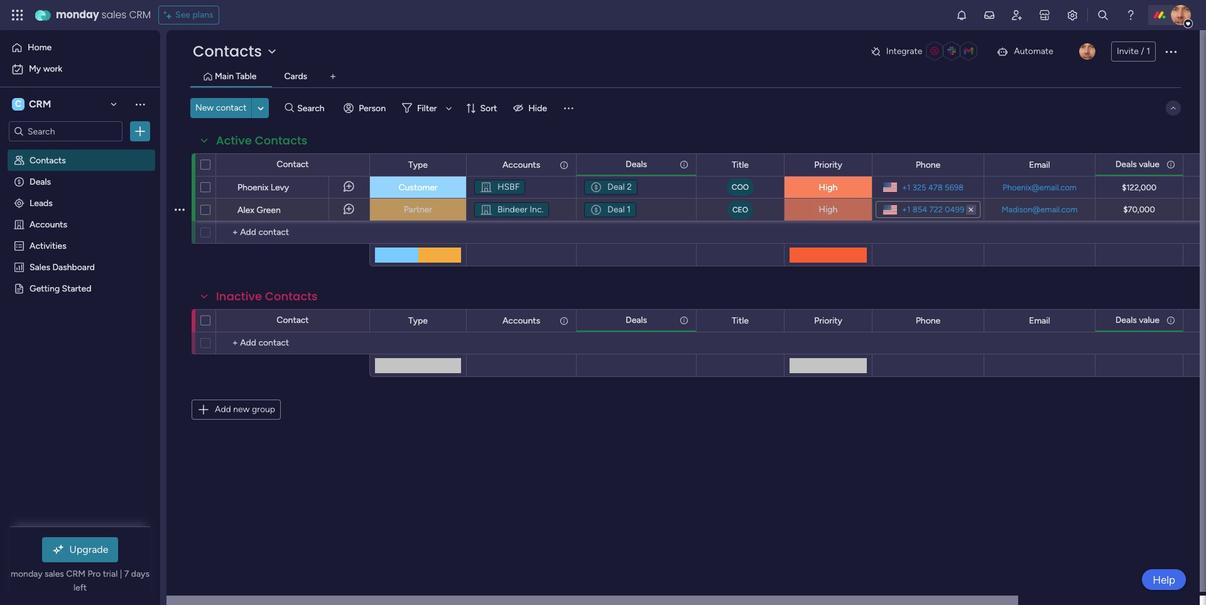 Task type: vqa. For each thing, say whether or not it's contained in the screenshot.
right Trading Card Game
no



Task type: describe. For each thing, give the bounding box(es) containing it.
contact
[[216, 102, 247, 113]]

monday for monday sales crm pro trial |
[[11, 569, 42, 579]]

crm for monday sales crm pro trial |
[[66, 569, 85, 579]]

deal for deal 1
[[608, 204, 625, 215]]

active
[[216, 133, 252, 148]]

sales dashboard
[[30, 261, 95, 272]]

2 email field from the top
[[1026, 314, 1054, 328]]

/
[[1141, 46, 1145, 57]]

hsbf element
[[474, 180, 525, 195]]

new
[[233, 404, 250, 415]]

column information image for accounts
[[559, 316, 569, 326]]

see plans button
[[158, 6, 219, 25]]

public dashboard image
[[13, 261, 25, 273]]

invite members image
[[1011, 9, 1023, 21]]

hide button
[[508, 98, 555, 118]]

1 vertical spatial 1
[[627, 204, 631, 215]]

478
[[928, 183, 943, 192]]

2 vertical spatial options image
[[175, 194, 185, 225]]

1 deals value field from the top
[[1113, 157, 1163, 171]]

main
[[215, 71, 234, 82]]

alex green
[[237, 205, 281, 216]]

work
[[43, 63, 62, 74]]

dashboard
[[52, 261, 95, 272]]

title field for active contacts
[[729, 158, 752, 172]]

phoenix@email.com
[[1003, 183, 1077, 192]]

title field for inactive contacts
[[729, 314, 752, 328]]

$122,000
[[1122, 183, 1157, 192]]

2 email from the top
[[1029, 315, 1050, 326]]

crm for monday sales crm
[[129, 8, 151, 22]]

svg image for hsbf
[[480, 181, 493, 194]]

1 inside button
[[1147, 46, 1150, 57]]

days
[[131, 569, 149, 579]]

Search field
[[294, 99, 332, 117]]

column information image for deals
[[679, 315, 689, 325]]

deal 1 element
[[584, 202, 636, 217]]

contacts down v2 search icon
[[255, 133, 308, 148]]

2 deals field from the top
[[623, 313, 650, 327]]

upgrade button
[[42, 537, 118, 562]]

public board image
[[13, 282, 25, 294]]

1 + add contact text field from the top
[[222, 225, 364, 240]]

group
[[252, 404, 275, 415]]

pro
[[88, 569, 101, 579]]

inactive
[[216, 288, 262, 304]]

c
[[15, 99, 21, 109]]

1 deals field from the top
[[623, 157, 650, 171]]

1 vertical spatial options image
[[134, 125, 146, 138]]

workspace image
[[12, 97, 25, 111]]

svg image
[[590, 203, 603, 216]]

1 type field from the top
[[405, 158, 431, 172]]

filter
[[417, 103, 437, 113]]

workspace options image
[[134, 98, 146, 110]]

phoenix levy
[[237, 182, 289, 193]]

add view image
[[330, 72, 336, 81]]

phone for 2nd phone field from the bottom
[[916, 159, 941, 170]]

1 type from the top
[[408, 159, 428, 170]]

invite / 1
[[1117, 46, 1150, 57]]

automate
[[1014, 46, 1054, 57]]

sales
[[30, 261, 50, 272]]

+1 325 478 5698 link
[[897, 179, 964, 195]]

2 type from the top
[[408, 315, 428, 326]]

home link
[[8, 38, 153, 58]]

accounts for active contacts
[[503, 159, 540, 170]]

workspace selection element
[[12, 97, 53, 112]]

add
[[215, 404, 231, 415]]

menu image
[[562, 102, 575, 114]]

integrate
[[886, 46, 923, 57]]

2 type field from the top
[[405, 314, 431, 328]]

accounts field for active contacts
[[499, 158, 544, 172]]

inactive contacts
[[216, 288, 318, 304]]

svg image for bindeer inc.
[[480, 203, 493, 216]]

sort
[[480, 103, 497, 113]]

partner
[[404, 204, 432, 215]]

+1 for +1 854 722 0499
[[902, 205, 911, 214]]

madison@email.com
[[1002, 205, 1078, 214]]

coo
[[732, 183, 749, 192]]

see
[[175, 9, 190, 20]]

invite / 1 button
[[1111, 41, 1156, 62]]

phoenix@email.com link
[[1000, 183, 1079, 192]]

help button
[[1142, 569, 1186, 590]]

$70,000
[[1124, 205, 1155, 214]]

2 value from the top
[[1139, 314, 1160, 325]]

trial
[[103, 569, 118, 579]]

levy
[[271, 182, 289, 193]]

new contact
[[195, 102, 247, 113]]

Active Contacts field
[[213, 133, 311, 149]]

2 phone field from the top
[[913, 314, 944, 328]]

contact for active contacts
[[277, 159, 309, 170]]

accounts field for inactive contacts
[[499, 314, 544, 328]]

1 priority from the top
[[814, 159, 842, 170]]

accounts for inactive contacts
[[503, 315, 540, 326]]

crm inside workspace selection element
[[29, 98, 51, 110]]

table
[[236, 71, 257, 82]]

deal 2 element
[[584, 180, 638, 195]]

title for active contacts
[[732, 159, 749, 170]]

tab list containing main table
[[190, 67, 1181, 87]]

+1 854 722 0499
[[902, 205, 965, 214]]

phoenix
[[237, 182, 269, 193]]

alex
[[237, 205, 254, 216]]

update feed image
[[983, 9, 996, 21]]

0499
[[945, 205, 965, 214]]

home
[[28, 42, 52, 53]]

activities
[[30, 240, 66, 251]]

1 email from the top
[[1029, 159, 1050, 170]]

contacts up main on the top
[[193, 41, 262, 62]]

2 + add contact text field from the top
[[222, 336, 364, 351]]

722
[[930, 205, 943, 214]]

sales for monday sales crm
[[102, 8, 126, 22]]

854
[[913, 205, 927, 214]]



Task type: locate. For each thing, give the bounding box(es) containing it.
deal 2
[[608, 182, 632, 192]]

0 vertical spatial james peterson image
[[1171, 5, 1191, 25]]

+1 for +1 325 478 5698
[[902, 183, 911, 192]]

green
[[256, 205, 281, 216]]

select product image
[[11, 9, 24, 21]]

0 vertical spatial sales
[[102, 8, 126, 22]]

2 priority from the top
[[814, 315, 842, 326]]

2 deals value field from the top
[[1113, 313, 1163, 327]]

monday marketplace image
[[1039, 9, 1051, 21]]

add new group
[[215, 404, 275, 415]]

1 vertical spatial +1
[[902, 205, 911, 214]]

automate button
[[992, 41, 1059, 62]]

Priority field
[[811, 158, 846, 172], [811, 314, 846, 328]]

type
[[408, 159, 428, 170], [408, 315, 428, 326]]

crm
[[129, 8, 151, 22], [29, 98, 51, 110], [66, 569, 85, 579]]

1 vertical spatial title field
[[729, 314, 752, 328]]

1 high from the top
[[819, 182, 838, 193]]

0 vertical spatial monday
[[56, 8, 99, 22]]

active contacts
[[216, 133, 308, 148]]

customer
[[399, 182, 438, 193]]

325
[[913, 183, 926, 192]]

+ add contact text field down inactive contacts field
[[222, 336, 364, 351]]

2 +1 from the top
[[902, 205, 911, 214]]

0 vertical spatial phone field
[[913, 158, 944, 172]]

1 title field from the top
[[729, 158, 752, 172]]

0 vertical spatial high
[[819, 182, 838, 193]]

deal for deal 2
[[608, 182, 625, 192]]

title for inactive contacts
[[732, 315, 749, 326]]

getting
[[30, 283, 60, 293]]

1 vertical spatial accounts
[[30, 219, 67, 229]]

1 vertical spatial accounts field
[[499, 314, 544, 328]]

monday up home option
[[56, 8, 99, 22]]

contacts button
[[190, 41, 282, 62]]

collapse image
[[1169, 103, 1179, 113]]

svg image inside bindeer inc. element
[[480, 203, 493, 216]]

Search in workspace field
[[26, 124, 105, 139]]

email
[[1029, 159, 1050, 170], [1029, 315, 1050, 326]]

2 priority field from the top
[[811, 314, 846, 328]]

2 deals value from the top
[[1116, 314, 1160, 325]]

bindeer
[[498, 204, 528, 215]]

column information image
[[679, 159, 689, 169], [1166, 159, 1176, 169], [559, 160, 569, 170], [1166, 315, 1176, 325]]

svg image up svg icon
[[590, 181, 603, 194]]

+1 325 478 5698
[[902, 183, 964, 192]]

Deals field
[[623, 157, 650, 171], [623, 313, 650, 327]]

accounts
[[503, 159, 540, 170], [30, 219, 67, 229], [503, 315, 540, 326]]

2
[[627, 182, 632, 192]]

sales down upgrade button in the bottom left of the page
[[45, 569, 64, 579]]

integrate button
[[865, 38, 987, 65]]

0 vertical spatial priority
[[814, 159, 842, 170]]

sort button
[[460, 98, 505, 118]]

0 vertical spatial type
[[408, 159, 428, 170]]

0 vertical spatial phone
[[916, 159, 941, 170]]

+1 inside +1 325 478 5698 link
[[902, 183, 911, 192]]

add new group button
[[192, 400, 281, 420]]

2 high from the top
[[819, 204, 838, 215]]

deals inside list box
[[30, 176, 51, 187]]

0 vertical spatial accounts field
[[499, 158, 544, 172]]

1 vertical spatial type
[[408, 315, 428, 326]]

list box
[[0, 147, 160, 468]]

v2 search image
[[285, 101, 294, 115]]

help image
[[1125, 9, 1137, 21]]

1 vertical spatial high
[[819, 204, 838, 215]]

high
[[819, 182, 838, 193], [819, 204, 838, 215]]

search everything image
[[1097, 9, 1110, 21]]

james peterson image right help icon
[[1171, 5, 1191, 25]]

2 horizontal spatial crm
[[129, 8, 151, 22]]

new
[[195, 102, 214, 113]]

+1 inside "link"
[[902, 205, 911, 214]]

monday sales crm pro trial |
[[11, 569, 124, 579]]

value
[[1139, 159, 1160, 169], [1139, 314, 1160, 325]]

1 vertical spatial deals field
[[623, 313, 650, 327]]

1 vertical spatial deal
[[608, 204, 625, 215]]

0 vertical spatial title
[[732, 159, 749, 170]]

contact down inactive contacts field
[[277, 315, 309, 325]]

main table button
[[212, 70, 260, 84]]

Title field
[[729, 158, 752, 172], [729, 314, 752, 328]]

hsbf
[[498, 182, 520, 192]]

ceo
[[733, 205, 748, 214]]

0 horizontal spatial monday
[[11, 569, 42, 579]]

contact for inactive contacts
[[277, 315, 309, 325]]

1 email field from the top
[[1026, 158, 1054, 172]]

sales for monday sales crm pro trial |
[[45, 569, 64, 579]]

0 vertical spatial 1
[[1147, 46, 1150, 57]]

notifications image
[[956, 9, 968, 21]]

1 vertical spatial value
[[1139, 314, 1160, 325]]

1 vertical spatial phone
[[916, 315, 941, 326]]

madison@email.com link
[[999, 205, 1080, 214]]

7 days left
[[73, 569, 149, 593]]

1 horizontal spatial options image
[[175, 194, 185, 225]]

contacts right 'inactive'
[[265, 288, 318, 304]]

left
[[73, 582, 87, 593]]

0 horizontal spatial 1
[[627, 204, 631, 215]]

1 deals value from the top
[[1116, 159, 1160, 169]]

1 right / on the right
[[1147, 46, 1150, 57]]

0 horizontal spatial james peterson image
[[1079, 43, 1096, 60]]

1 phone from the top
[[916, 159, 941, 170]]

sales up home link
[[102, 8, 126, 22]]

options image
[[1164, 44, 1179, 59], [134, 125, 146, 138], [175, 194, 185, 225]]

svg image down "hsbf" element
[[480, 203, 493, 216]]

0 vertical spatial deal
[[608, 182, 625, 192]]

started
[[62, 283, 91, 293]]

1 phone field from the top
[[913, 158, 944, 172]]

monday sales crm
[[56, 8, 151, 22]]

0 vertical spatial value
[[1139, 159, 1160, 169]]

2 accounts field from the top
[[499, 314, 544, 328]]

contacts down search in workspace field
[[30, 155, 66, 165]]

cards
[[284, 71, 307, 82]]

1 vertical spatial deals value field
[[1113, 313, 1163, 327]]

2 deal from the top
[[608, 204, 625, 215]]

crm up left
[[66, 569, 85, 579]]

1 horizontal spatial sales
[[102, 8, 126, 22]]

svg image left hsbf
[[480, 181, 493, 194]]

5698
[[945, 183, 964, 192]]

0 vertical spatial deals value field
[[1113, 157, 1163, 171]]

+ Add contact text field
[[222, 225, 364, 240], [222, 336, 364, 351]]

0 vertical spatial crm
[[129, 8, 151, 22]]

1 vertical spatial title
[[732, 315, 749, 326]]

1 horizontal spatial crm
[[66, 569, 85, 579]]

james peterson image
[[1171, 5, 1191, 25], [1079, 43, 1096, 60]]

0 vertical spatial +1
[[902, 183, 911, 192]]

angle down image
[[258, 103, 264, 113]]

person
[[359, 103, 386, 113]]

monday for monday sales crm
[[56, 8, 99, 22]]

1 vertical spatial james peterson image
[[1079, 43, 1096, 60]]

phone
[[916, 159, 941, 170], [916, 315, 941, 326]]

bindeer inc. element
[[474, 202, 549, 217]]

7
[[124, 569, 129, 579]]

sales
[[102, 8, 126, 22], [45, 569, 64, 579]]

1 horizontal spatial 1
[[1147, 46, 1150, 57]]

0 horizontal spatial column information image
[[559, 316, 569, 326]]

1 vertical spatial email field
[[1026, 314, 1054, 328]]

james peterson image left "invite"
[[1079, 43, 1096, 60]]

1 horizontal spatial column information image
[[679, 315, 689, 325]]

tab list
[[190, 67, 1181, 87]]

0 vertical spatial contact
[[277, 159, 309, 170]]

arrow down image
[[441, 101, 456, 116]]

2 vertical spatial crm
[[66, 569, 85, 579]]

monday down upgrade button in the bottom left of the page
[[11, 569, 42, 579]]

svg image for deal 2
[[590, 181, 603, 194]]

Phone field
[[913, 158, 944, 172], [913, 314, 944, 328]]

1 accounts field from the top
[[499, 158, 544, 172]]

help
[[1153, 573, 1176, 586]]

+1 left 854
[[902, 205, 911, 214]]

Deals value field
[[1113, 157, 1163, 171], [1113, 313, 1163, 327]]

deal left "2"
[[608, 182, 625, 192]]

0 vertical spatial + add contact text field
[[222, 225, 364, 240]]

2 title field from the top
[[729, 314, 752, 328]]

my work option
[[8, 59, 153, 79]]

my
[[29, 63, 41, 74]]

Accounts field
[[499, 158, 544, 172], [499, 314, 544, 328]]

0 vertical spatial email field
[[1026, 158, 1054, 172]]

getting started
[[30, 283, 91, 293]]

0 vertical spatial accounts
[[503, 159, 540, 170]]

1 horizontal spatial james peterson image
[[1171, 5, 1191, 25]]

column information image
[[679, 315, 689, 325], [559, 316, 569, 326]]

1
[[1147, 46, 1150, 57], [627, 204, 631, 215]]

svg image inside deal 2 element
[[590, 181, 603, 194]]

1 vertical spatial phone field
[[913, 314, 944, 328]]

1 vertical spatial deals value
[[1116, 314, 1160, 325]]

deal
[[608, 182, 625, 192], [608, 204, 625, 215]]

crm right workspace icon
[[29, 98, 51, 110]]

bindeer inc.
[[498, 204, 544, 215]]

1 title from the top
[[732, 159, 749, 170]]

0 vertical spatial email
[[1029, 159, 1050, 170]]

+1 854 722 0499 link
[[897, 202, 965, 217]]

2 vertical spatial accounts
[[503, 315, 540, 326]]

tab
[[323, 67, 343, 87]]

+ add contact text field down green
[[222, 225, 364, 240]]

main table
[[215, 71, 257, 82]]

1 priority field from the top
[[811, 158, 846, 172]]

home option
[[8, 38, 153, 58]]

my work link
[[8, 59, 153, 79]]

svg image inside "hsbf" element
[[480, 181, 493, 194]]

|
[[120, 569, 122, 579]]

crm left the see at the left of page
[[129, 8, 151, 22]]

1 deal from the top
[[608, 182, 625, 192]]

filter button
[[397, 98, 456, 118]]

0 vertical spatial deals value
[[1116, 159, 1160, 169]]

plans
[[193, 9, 213, 20]]

0 vertical spatial type field
[[405, 158, 431, 172]]

Inactive Contacts field
[[213, 288, 321, 305]]

upgrade
[[69, 543, 108, 555]]

contacts inside list box
[[30, 155, 66, 165]]

+1 left 325
[[902, 183, 911, 192]]

deals
[[626, 159, 647, 169], [1116, 159, 1137, 169], [30, 176, 51, 187], [626, 314, 647, 325], [1116, 314, 1137, 325]]

0 vertical spatial options image
[[1164, 44, 1179, 59]]

1 vertical spatial monday
[[11, 569, 42, 579]]

emails settings image
[[1066, 9, 1079, 21]]

tab inside tab list
[[323, 67, 343, 87]]

phone for 1st phone field from the bottom
[[916, 315, 941, 326]]

cards button
[[281, 70, 310, 84]]

1 vertical spatial sales
[[45, 569, 64, 579]]

option
[[0, 149, 160, 151]]

list box containing contacts
[[0, 147, 160, 468]]

0 horizontal spatial crm
[[29, 98, 51, 110]]

1 vertical spatial + add contact text field
[[222, 336, 364, 351]]

contact
[[277, 159, 309, 170], [277, 315, 309, 325]]

inc.
[[530, 204, 544, 215]]

1 value from the top
[[1139, 159, 1160, 169]]

2 contact from the top
[[277, 315, 309, 325]]

deal right svg icon
[[608, 204, 625, 215]]

my work
[[29, 63, 62, 74]]

person button
[[339, 98, 393, 118]]

1 vertical spatial priority field
[[811, 314, 846, 328]]

0 horizontal spatial sales
[[45, 569, 64, 579]]

1 down "2"
[[627, 204, 631, 215]]

1 vertical spatial type field
[[405, 314, 431, 328]]

Type field
[[405, 158, 431, 172], [405, 314, 431, 328]]

0 horizontal spatial options image
[[134, 125, 146, 138]]

deal 1
[[608, 204, 631, 215]]

0 vertical spatial title field
[[729, 158, 752, 172]]

1 vertical spatial crm
[[29, 98, 51, 110]]

1 +1 from the top
[[902, 183, 911, 192]]

see plans
[[175, 9, 213, 20]]

leads
[[30, 197, 53, 208]]

new contact button
[[190, 98, 252, 118]]

2 phone from the top
[[916, 315, 941, 326]]

1 contact from the top
[[277, 159, 309, 170]]

deals value
[[1116, 159, 1160, 169], [1116, 314, 1160, 325]]

title
[[732, 159, 749, 170], [732, 315, 749, 326]]

1 horizontal spatial monday
[[56, 8, 99, 22]]

0 vertical spatial priority field
[[811, 158, 846, 172]]

Email field
[[1026, 158, 1054, 172], [1026, 314, 1054, 328]]

hide
[[529, 103, 547, 113]]

contact up levy
[[277, 159, 309, 170]]

1 vertical spatial priority
[[814, 315, 842, 326]]

contacts
[[193, 41, 262, 62], [255, 133, 308, 148], [30, 155, 66, 165], [265, 288, 318, 304]]

2 title from the top
[[732, 315, 749, 326]]

1 vertical spatial contact
[[277, 315, 309, 325]]

0 vertical spatial deals field
[[623, 157, 650, 171]]

svg image
[[480, 181, 493, 194], [590, 181, 603, 194], [480, 203, 493, 216]]

1 vertical spatial email
[[1029, 315, 1050, 326]]

monday
[[56, 8, 99, 22], [11, 569, 42, 579]]

2 horizontal spatial options image
[[1164, 44, 1179, 59]]

accounts inside list box
[[30, 219, 67, 229]]



